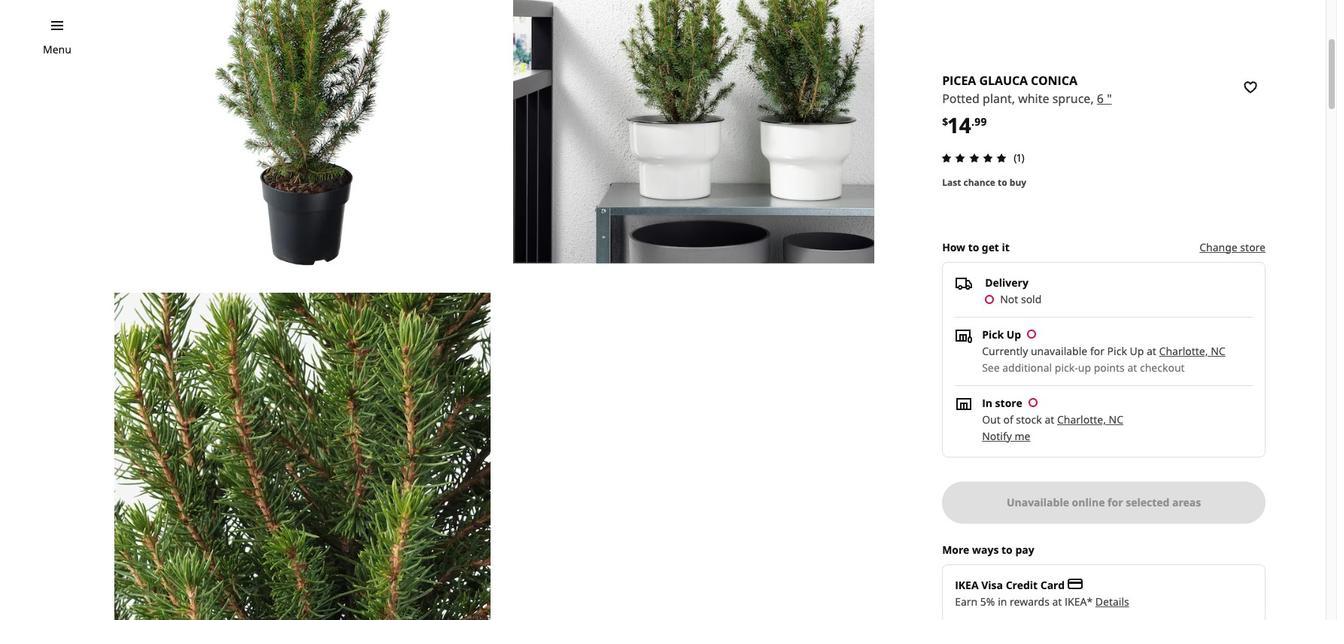Task type: vqa. For each thing, say whether or not it's contained in the screenshot.
. at the right top of the page
yes



Task type: describe. For each thing, give the bounding box(es) containing it.
picea glauca conica potted plant, white spruce, 6 "
[[943, 72, 1112, 107]]

areas
[[1173, 495, 1202, 509]]

menu
[[43, 42, 71, 56]]

currently
[[983, 344, 1029, 358]]

currently unavailable for pick up at charlotte, nc see additional pick-up points at checkout
[[983, 344, 1226, 375]]

6
[[1098, 90, 1104, 107]]

charlotte, inside "out of stock at charlotte, nc notify me"
[[1058, 412, 1107, 427]]

charlotte, nc button for at
[[1160, 344, 1226, 358]]

(1) button
[[938, 149, 1025, 167]]

more
[[943, 543, 970, 557]]

rewards
[[1010, 594, 1050, 609]]

out of stock at charlotte, nc notify me
[[983, 412, 1124, 443]]

it
[[1002, 240, 1010, 254]]

more ways to pay
[[943, 543, 1035, 557]]

pick up
[[983, 327, 1022, 342]]

to for chance
[[998, 176, 1008, 189]]

review: 5 out of 5 stars. total reviews: 1 image
[[938, 149, 1011, 167]]

ways
[[973, 543, 999, 557]]

stock
[[1017, 412, 1043, 427]]

potted
[[943, 90, 980, 107]]

unavailable online for selected areas
[[1007, 495, 1202, 509]]

ikea visa credit card
[[955, 578, 1068, 592]]

pick inside currently unavailable for pick up at charlotte, nc see additional pick-up points at checkout
[[1108, 344, 1128, 358]]

1 vertical spatial to
[[969, 240, 980, 254]]

at right points
[[1128, 360, 1138, 375]]

to for ways
[[1002, 543, 1013, 557]]

pick-
[[1055, 360, 1079, 375]]

0 vertical spatial pick
[[983, 327, 1004, 342]]

(1)
[[1014, 150, 1025, 165]]

change store
[[1200, 240, 1266, 254]]

additional
[[1003, 360, 1053, 375]]

not
[[1001, 292, 1019, 306]]

chance
[[964, 176, 996, 189]]

get
[[982, 240, 1000, 254]]

charlotte, inside currently unavailable for pick up at charlotte, nc see additional pick-up points at checkout
[[1160, 344, 1209, 358]]

in store
[[983, 396, 1023, 410]]

earn 5% in rewards at ikea* details
[[955, 594, 1130, 609]]

last
[[943, 176, 962, 189]]

visa
[[982, 578, 1004, 592]]

currently unavailable for pick up at charlotte, nc group
[[983, 344, 1226, 358]]

picea
[[943, 72, 977, 89]]

for for pick
[[1091, 344, 1105, 358]]

nc inside currently unavailable for pick up at charlotte, nc see additional pick-up points at checkout
[[1211, 344, 1226, 358]]

at inside "out of stock at charlotte, nc notify me"
[[1045, 412, 1055, 427]]

notify
[[983, 429, 1012, 443]]

of
[[1004, 412, 1014, 427]]

sold
[[1022, 292, 1042, 306]]

out
[[983, 412, 1001, 427]]

change store button
[[1200, 239, 1266, 256]]

spruce,
[[1053, 90, 1094, 107]]

card
[[1041, 578, 1065, 592]]

.
[[972, 115, 975, 129]]



Task type: locate. For each thing, give the bounding box(es) containing it.
0 vertical spatial up
[[1007, 327, 1022, 342]]

1 horizontal spatial nc
[[1211, 344, 1226, 358]]

nc inside "out of stock at charlotte, nc notify me"
[[1109, 412, 1124, 427]]

not sold
[[1001, 292, 1042, 306]]

for inside currently unavailable for pick up at charlotte, nc see additional pick-up points at checkout
[[1091, 344, 1105, 358]]

0 vertical spatial store
[[1241, 240, 1266, 254]]

me
[[1015, 429, 1031, 443]]

unavailable online for selected areas button
[[943, 482, 1266, 524]]

1 vertical spatial charlotte,
[[1058, 412, 1107, 427]]

details link
[[1096, 594, 1130, 609]]

charlotte, nc button
[[1160, 344, 1226, 358], [1058, 412, 1124, 427]]

at down the card
[[1053, 594, 1063, 609]]

charlotte, nc button for nc
[[1058, 412, 1124, 427]]

5%
[[981, 594, 996, 609]]

at
[[1147, 344, 1157, 358], [1128, 360, 1138, 375], [1045, 412, 1055, 427], [1053, 594, 1063, 609]]

charlotte, nc button down up
[[1058, 412, 1124, 427]]

earn
[[955, 594, 978, 609]]

pay
[[1016, 543, 1035, 557]]

0 vertical spatial for
[[1091, 344, 1105, 358]]

1 horizontal spatial store
[[1241, 240, 1266, 254]]

selected
[[1126, 495, 1170, 509]]

up inside currently unavailable for pick up at charlotte, nc see additional pick-up points at checkout
[[1130, 344, 1145, 358]]

checkout
[[1141, 360, 1185, 375]]

points
[[1094, 360, 1125, 375]]

0 vertical spatial charlotte, nc button
[[1160, 344, 1226, 358]]

0 vertical spatial nc
[[1211, 344, 1226, 358]]

1 vertical spatial nc
[[1109, 412, 1124, 427]]

online
[[1072, 495, 1106, 509]]

unavailable
[[1007, 495, 1070, 509]]

at up checkout
[[1147, 344, 1157, 358]]

store for change store
[[1241, 240, 1266, 254]]

ikea*
[[1065, 594, 1093, 609]]

0 horizontal spatial up
[[1007, 327, 1022, 342]]

in
[[998, 594, 1008, 609]]

credit
[[1006, 578, 1038, 592]]

for for selected
[[1108, 495, 1124, 509]]

1 vertical spatial charlotte, nc button
[[1058, 412, 1124, 427]]

for
[[1091, 344, 1105, 358], [1108, 495, 1124, 509]]

up
[[1079, 360, 1092, 375]]

in
[[983, 396, 993, 410]]

how
[[943, 240, 966, 254]]

0 horizontal spatial for
[[1091, 344, 1105, 358]]

0 horizontal spatial pick
[[983, 327, 1004, 342]]

up
[[1007, 327, 1022, 342], [1130, 344, 1145, 358]]

ikea
[[955, 578, 979, 592]]

to left 'get'
[[969, 240, 980, 254]]

store right 'change'
[[1241, 240, 1266, 254]]

1 vertical spatial store
[[996, 396, 1023, 410]]

99
[[975, 115, 988, 129]]

notify me button
[[983, 429, 1031, 443]]

0 vertical spatial to
[[998, 176, 1008, 189]]

0 vertical spatial charlotte,
[[1160, 344, 1209, 358]]

white
[[1019, 90, 1050, 107]]

6 " button
[[1098, 90, 1112, 109]]

charlotte, up checkout
[[1160, 344, 1209, 358]]

0 horizontal spatial nc
[[1109, 412, 1124, 427]]

delivery
[[986, 275, 1029, 290]]

store up of in the bottom right of the page
[[996, 396, 1023, 410]]

0 horizontal spatial charlotte,
[[1058, 412, 1107, 427]]

buy
[[1010, 176, 1027, 189]]

"
[[1108, 90, 1112, 107]]

see
[[983, 360, 1000, 375]]

conica
[[1031, 72, 1078, 89]]

charlotte,
[[1160, 344, 1209, 358], [1058, 412, 1107, 427]]

change
[[1200, 240, 1238, 254]]

glauca
[[980, 72, 1028, 89]]

for inside button
[[1108, 495, 1124, 509]]

1 horizontal spatial up
[[1130, 344, 1145, 358]]

$ 14 . 99
[[943, 111, 988, 140]]

pick up points
[[1108, 344, 1128, 358]]

for up points
[[1091, 344, 1105, 358]]

1 horizontal spatial charlotte,
[[1160, 344, 1209, 358]]

to
[[998, 176, 1008, 189], [969, 240, 980, 254], [1002, 543, 1013, 557]]

out of stock at charlotte, nc group
[[983, 412, 1124, 427]]

$
[[943, 115, 949, 129]]

pick
[[983, 327, 1004, 342], [1108, 344, 1128, 358]]

to left buy
[[998, 176, 1008, 189]]

1 horizontal spatial for
[[1108, 495, 1124, 509]]

0 horizontal spatial store
[[996, 396, 1023, 410]]

charlotte, nc button up checkout
[[1160, 344, 1226, 358]]

up up currently
[[1007, 327, 1022, 342]]

2 vertical spatial to
[[1002, 543, 1013, 557]]

store inside button
[[1241, 240, 1266, 254]]

store
[[1241, 240, 1266, 254], [996, 396, 1023, 410]]

up up checkout
[[1130, 344, 1145, 358]]

to left pay
[[1002, 543, 1013, 557]]

unavailable
[[1031, 344, 1088, 358]]

last chance to buy
[[943, 176, 1027, 189]]

plant,
[[983, 90, 1016, 107]]

how to get it
[[943, 240, 1010, 254]]

nc
[[1211, 344, 1226, 358], [1109, 412, 1124, 427]]

pick up currently
[[983, 327, 1004, 342]]

1 vertical spatial pick
[[1108, 344, 1128, 358]]

menu button
[[43, 41, 71, 58]]

charlotte, down up
[[1058, 412, 1107, 427]]

at right stock
[[1045, 412, 1055, 427]]

1 horizontal spatial charlotte, nc button
[[1160, 344, 1226, 358]]

store for in store
[[996, 396, 1023, 410]]

1 horizontal spatial pick
[[1108, 344, 1128, 358]]

for right the online
[[1108, 495, 1124, 509]]

14
[[949, 111, 972, 140]]

details
[[1096, 594, 1130, 609]]

0 horizontal spatial charlotte, nc button
[[1058, 412, 1124, 427]]

1 vertical spatial up
[[1130, 344, 1145, 358]]

1 vertical spatial for
[[1108, 495, 1124, 509]]

picea glauca conica potted plant, white spruce, 6 " image
[[115, 0, 491, 273], [506, 0, 882, 273], [115, 293, 491, 620]]



